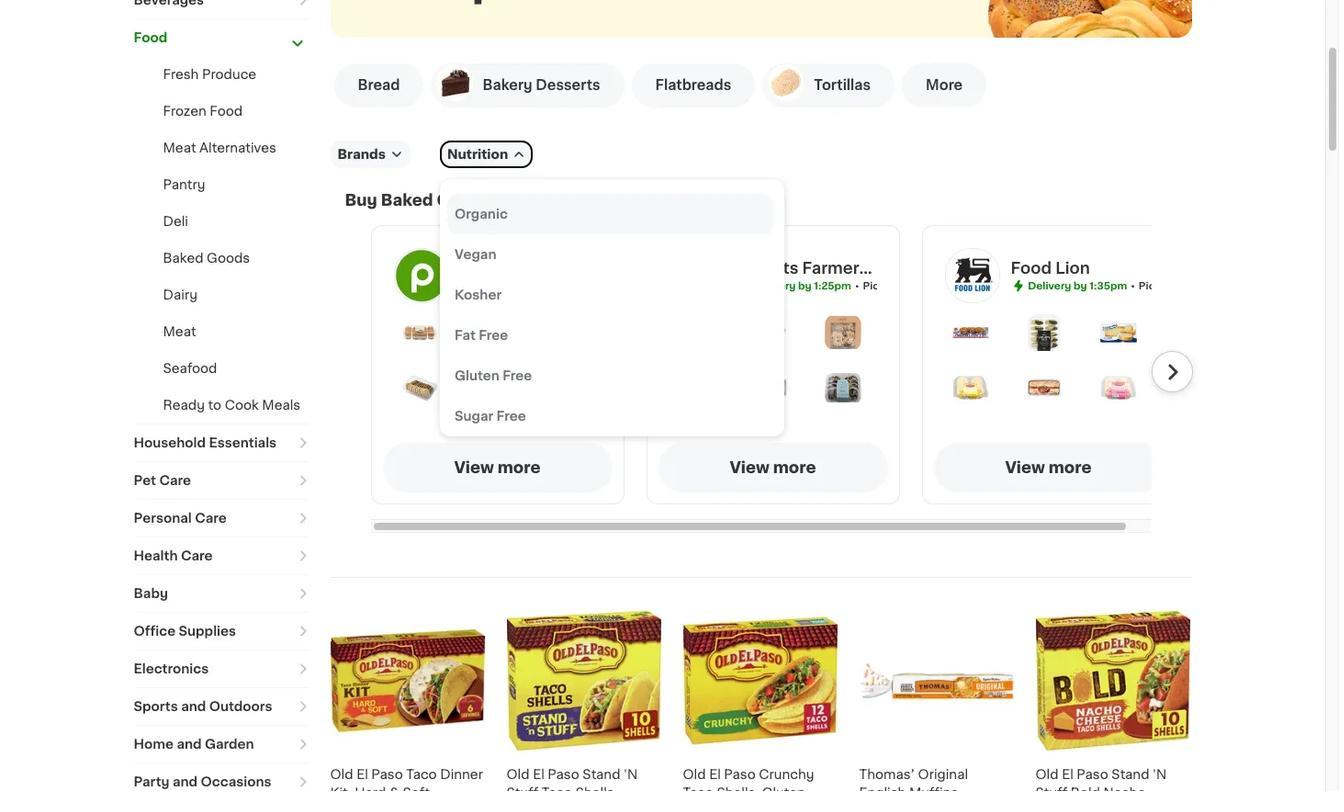 Task type: describe. For each thing, give the bounding box(es) containing it.
pet care
[[134, 474, 191, 487]]

organic
[[455, 208, 508, 221]]

outdoors
[[209, 700, 272, 713]]

food for food
[[134, 31, 167, 44]]

stand for bold
[[1112, 768, 1150, 781]]

el for old el paso taco dinner kit, hard & soft
[[357, 768, 368, 781]]

old for old el paso taco dinner kit, hard & soft
[[330, 768, 353, 781]]

thomas' original english muffins image
[[860, 604, 1014, 758]]

alternatives
[[199, 141, 276, 154]]

1:25pm inside the sprouts farmers market delivery by 1:25pm • pickup 13.0mi
[[814, 281, 852, 291]]

baked goods
[[163, 252, 250, 265]]

fat free
[[455, 329, 508, 342]]

sports
[[134, 700, 178, 713]]

home and garden
[[134, 738, 254, 751]]

dairy
[[163, 288, 198, 301]]

pet
[[134, 474, 156, 487]]

and for home
[[177, 738, 202, 751]]

old el paso taco dinner kit, hard & soft link
[[330, 604, 485, 791]]

organic link
[[447, 194, 774, 234]]

meat for meat alternatives
[[163, 141, 196, 154]]

old el paso stand 'n stuff taco shells
[[507, 768, 638, 791]]

home and garden link
[[134, 726, 308, 763]]

old for old el paso crunchy taco shells, gluten
[[683, 768, 706, 781]]

fresh
[[163, 68, 199, 81]]

food for food lion
[[1011, 260, 1052, 275]]

desserts
[[536, 78, 600, 92]]

bread link
[[334, 63, 424, 107]]

view for publix
[[454, 460, 494, 475]]

stuff for old el paso stand 'n stuff taco shells
[[507, 786, 539, 791]]

flatbreads link
[[632, 63, 756, 107]]

delivery for delivery by 1:25pm
[[477, 281, 520, 291]]

group containing organic
[[440, 179, 785, 436]]

• inside the sprouts farmers market delivery by 1:25pm • pickup 13.0mi
[[855, 281, 859, 291]]

lofthouse sugar cookies, frosted image
[[1101, 369, 1137, 406]]

at
[[495, 193, 512, 208]]

old el paso stand 'n stuff taco shells, gluten free image
[[507, 604, 661, 758]]

sprouts blueberry scone 4 pack image
[[825, 314, 862, 351]]

bakery
[[483, 78, 533, 92]]

j. skinner baking strawberry cheese danish image
[[1026, 369, 1063, 406]]

simple joys bakery sliced marble cake image
[[825, 369, 862, 406]]

view more link for food lion
[[934, 443, 1164, 492]]

more
[[926, 78, 963, 92]]

old el paso taco dinner kit, hard & soft image
[[330, 604, 485, 758]]

delivery by 1:25pm
[[477, 281, 576, 291]]

taco inside old el paso taco dinner kit, hard & soft
[[406, 768, 437, 781]]

2 • from the left
[[1131, 281, 1135, 291]]

publix
[[460, 260, 510, 275]]

0 horizontal spatial little debbie oatmeal creme pies image
[[475, 369, 512, 406]]

thomas'
[[860, 768, 915, 781]]

old el paso crunchy taco shells, gluten link
[[683, 604, 837, 791]]

kit,
[[330, 786, 352, 791]]

meat for meat link
[[163, 325, 196, 338]]

electronics
[[134, 662, 209, 675]]

fresh produce link
[[163, 68, 256, 81]]

english
[[860, 786, 906, 791]]

fresh produce
[[163, 68, 256, 81]]

pickup inside the sprouts farmers market delivery by 1:25pm • pickup 13.0mi
[[863, 281, 899, 291]]

fat free link
[[447, 315, 774, 356]]

original
[[918, 768, 968, 781]]

electronics link
[[134, 650, 308, 687]]

office supplies link
[[134, 613, 308, 650]]

sugar free link
[[447, 396, 774, 436]]

thomas' original english muffins link
[[860, 604, 1014, 791]]

vegan link
[[447, 234, 774, 275]]

stand for taco
[[583, 768, 621, 781]]

gluten
[[455, 369, 500, 382]]

stores
[[515, 193, 567, 208]]

frozen food link
[[163, 105, 243, 118]]

tortillas
[[814, 78, 871, 92]]

personal care link
[[134, 500, 308, 537]]

1 horizontal spatial goods
[[437, 193, 491, 208]]

pet care link
[[134, 462, 308, 499]]

deli link
[[163, 215, 188, 228]]

by for delivery by 1:35pm
[[1074, 281, 1088, 291]]

party and occasions link
[[134, 764, 308, 791]]

1 1:25pm from the left
[[539, 281, 576, 291]]

publix bakery assorted cookies image
[[401, 369, 438, 406]]

home
[[134, 738, 174, 751]]

old el paso taco dinner kit, hard & soft
[[330, 768, 483, 791]]

view for sprouts farmers market
[[730, 460, 770, 475]]

baked goods delivery or pickup image
[[976, 0, 1252, 166]]

health
[[134, 549, 178, 562]]

ready to cook meals
[[163, 399, 301, 412]]

el for old el paso stand 'n stuff bold nach
[[1062, 768, 1074, 781]]

bold
[[1071, 786, 1101, 791]]

old for old el paso stand 'n stuff bold nach
[[1036, 768, 1059, 781]]

essentials
[[209, 436, 277, 449]]

more for publix
[[498, 460, 541, 475]]

brands
[[338, 148, 386, 161]]

cook
[[225, 399, 259, 412]]

by inside the sprouts farmers market delivery by 1:25pm • pickup 13.0mi
[[799, 281, 812, 291]]

2 pickup from the left
[[1139, 281, 1175, 291]]

health care
[[134, 549, 213, 562]]

greenwise muffins, blueberry, mini image
[[401, 314, 438, 351]]

food lion image
[[945, 248, 1000, 303]]

paso for old el paso taco dinner kit, hard & soft
[[371, 768, 403, 781]]

stuff for old el paso stand 'n stuff bold nach
[[1036, 786, 1068, 791]]

el for old el paso crunchy taco shells, gluten
[[709, 768, 721, 781]]

delivery by 1:35pm
[[1028, 281, 1128, 291]]

• pickup 2.0mi
[[1131, 281, 1207, 291]]

sugar free
[[455, 410, 526, 423]]

view more button for sprouts farmers market
[[658, 443, 888, 492]]

taco inside 'old el paso crunchy taco shells, gluten'
[[683, 786, 714, 791]]

occasions
[[201, 775, 271, 788]]

13.0mi
[[901, 281, 935, 291]]

pantry link
[[163, 178, 205, 191]]

health care link
[[134, 537, 308, 574]]

free for fat free
[[479, 329, 508, 342]]

1:35pm
[[1090, 281, 1128, 291]]

sprouts farmers market image
[[669, 248, 724, 303]]

personal
[[134, 512, 192, 525]]

farmers
[[803, 260, 869, 275]]



Task type: locate. For each thing, give the bounding box(es) containing it.
and for party
[[173, 775, 198, 788]]

el inside the old el paso stand 'n stuff taco shells
[[533, 768, 545, 781]]

dinner
[[440, 768, 483, 781]]

el inside 'old el paso crunchy taco shells, gluten'
[[709, 768, 721, 781]]

el inside old el paso taco dinner kit, hard & soft
[[357, 768, 368, 781]]

free right the sugar
[[497, 410, 526, 423]]

party and occasions
[[134, 775, 271, 788]]

view more for food lion
[[1006, 460, 1092, 475]]

2 view more link from the left
[[658, 443, 888, 492]]

view more down 'sugar free'
[[454, 460, 541, 475]]

1 vertical spatial care
[[195, 512, 227, 525]]

view more
[[454, 460, 541, 475], [730, 460, 816, 475], [1006, 460, 1092, 475]]

and right party
[[173, 775, 198, 788]]

2 old from the left
[[507, 768, 530, 781]]

more for sprouts farmers market
[[773, 460, 816, 475]]

baked up dairy
[[163, 252, 204, 265]]

1 vertical spatial goods
[[207, 252, 250, 265]]

3 view from the left
[[1006, 460, 1045, 475]]

2 stand from the left
[[1112, 768, 1150, 781]]

1 vertical spatial little debbie oatmeal creme pies image
[[475, 369, 512, 406]]

care right pet
[[159, 474, 191, 487]]

free for sugar free
[[497, 410, 526, 423]]

free right fat
[[479, 329, 508, 342]]

el right dinner
[[533, 768, 545, 781]]

old el paso stand 'n stuff taco shells link
[[507, 604, 661, 791]]

stuff inside old el paso stand 'n stuff bold nach
[[1036, 786, 1068, 791]]

el up the hard
[[357, 768, 368, 781]]

0 horizontal spatial view more
[[454, 460, 541, 475]]

meals
[[262, 399, 301, 412]]

0 horizontal spatial view
[[454, 460, 494, 475]]

old inside 'old el paso crunchy taco shells, gluten'
[[683, 768, 706, 781]]

2 horizontal spatial view more button
[[934, 443, 1164, 492]]

•
[[855, 281, 859, 291], [1131, 281, 1135, 291]]

0 vertical spatial little debbie oatmeal creme pies image
[[952, 314, 989, 351]]

view down j. skinner baking strawberry cheese danish image
[[1006, 460, 1045, 475]]

2 horizontal spatial view
[[1006, 460, 1045, 475]]

delivery inside the sprouts farmers market delivery by 1:25pm • pickup 13.0mi
[[753, 281, 796, 291]]

sugar
[[455, 410, 494, 423]]

0 horizontal spatial goods
[[207, 252, 250, 265]]

old inside old el paso taco dinner kit, hard & soft
[[330, 768, 353, 781]]

publix image
[[394, 248, 449, 303]]

group
[[440, 179, 785, 436]]

stand inside the old el paso stand 'n stuff taco shells
[[583, 768, 621, 781]]

bakery desserts link
[[431, 63, 624, 107]]

frozen food
[[163, 105, 243, 118]]

el up bold
[[1062, 768, 1074, 781]]

paso for old el paso crunchy taco shells, gluten
[[724, 768, 756, 781]]

el for old el paso stand 'n stuff taco shells
[[533, 768, 545, 781]]

publix bakery sugar cookies, frosted image
[[475, 314, 512, 351]]

old el paso crunchy taco shells, gluten
[[683, 768, 815, 791]]

2 horizontal spatial taco
[[683, 786, 714, 791]]

more down 'sugar free'
[[498, 460, 541, 475]]

free
[[479, 329, 508, 342], [503, 369, 532, 382], [497, 410, 526, 423]]

paso inside 'old el paso crunchy taco shells, gluten'
[[724, 768, 756, 781]]

view down immaculate baking company cinnamon rolls icon
[[730, 460, 770, 475]]

baby link
[[134, 575, 308, 612]]

delivery down food lion
[[1028, 281, 1072, 291]]

more button
[[902, 63, 987, 107]]

view more link for publix
[[383, 443, 612, 492]]

produce
[[202, 68, 256, 81]]

2 view from the left
[[730, 460, 770, 475]]

1 horizontal spatial 'n
[[1153, 768, 1167, 781]]

view
[[454, 460, 494, 475], [730, 460, 770, 475], [1006, 460, 1045, 475]]

care
[[159, 474, 191, 487], [195, 512, 227, 525], [181, 549, 213, 562]]

0 horizontal spatial more
[[498, 460, 541, 475]]

el inside old el paso stand 'n stuff bold nach
[[1062, 768, 1074, 781]]

old el paso crunchy taco shells, gluten-free image
[[683, 604, 837, 758]]

by down "lion"
[[1074, 281, 1088, 291]]

2.0mi
[[1177, 281, 1207, 291]]

more down j. skinner baking strawberry cheese danish image
[[1049, 460, 1092, 475]]

1 vertical spatial and
[[177, 738, 202, 751]]

1 stand from the left
[[583, 768, 621, 781]]

view more button down immaculate baking company cinnamon rolls icon
[[658, 443, 888, 492]]

1 pickup from the left
[[863, 281, 899, 291]]

2 horizontal spatial view more link
[[934, 443, 1164, 492]]

seafood link
[[163, 362, 217, 375]]

2 vertical spatial free
[[497, 410, 526, 423]]

by right kosher
[[523, 281, 536, 291]]

0 vertical spatial and
[[181, 700, 206, 713]]

little debbie oatmeal creme pies image up lofthouse yellow frosted cookies icon
[[952, 314, 989, 351]]

pickup down market
[[863, 281, 899, 291]]

meat down dairy link
[[163, 325, 196, 338]]

0 vertical spatial free
[[479, 329, 508, 342]]

brands button
[[330, 141, 411, 168]]

bakery desserts image
[[437, 64, 474, 101]]

market
[[872, 260, 929, 275]]

view more for publix
[[454, 460, 541, 475]]

2 meat from the top
[[163, 325, 196, 338]]

deli
[[163, 215, 188, 228]]

1 view from the left
[[454, 460, 494, 475]]

little debbie oatmeal creme pies image up 'sugar free'
[[475, 369, 512, 406]]

0 horizontal spatial 1:25pm
[[539, 281, 576, 291]]

shells,
[[717, 786, 759, 791]]

personal care
[[134, 512, 227, 525]]

view more down immaculate baking company cinnamon rolls icon
[[730, 460, 816, 475]]

1 view more link from the left
[[383, 443, 612, 492]]

1 old from the left
[[330, 768, 353, 781]]

1 vertical spatial food
[[210, 105, 243, 118]]

• down the farmers
[[855, 281, 859, 291]]

3 delivery from the left
[[1028, 281, 1072, 291]]

1 horizontal spatial delivery
[[753, 281, 796, 291]]

view more for sprouts farmers market
[[730, 460, 816, 475]]

seafood
[[163, 362, 217, 375]]

0 horizontal spatial taco
[[406, 768, 437, 781]]

'n inside the old el paso stand 'n stuff taco shells
[[624, 768, 638, 781]]

lofthouse yellow frosted cookies image
[[952, 369, 989, 406]]

1:25pm down the farmers
[[814, 281, 852, 291]]

nutrition
[[447, 148, 508, 161]]

'n for old el paso stand 'n stuff bold nach
[[1153, 768, 1167, 781]]

little debbie oatmeal creme pies image
[[952, 314, 989, 351], [475, 369, 512, 406]]

more down immaculate baking company cinnamon rolls icon
[[773, 460, 816, 475]]

office supplies
[[134, 625, 236, 638]]

care inside personal care "link"
[[195, 512, 227, 525]]

1 meat from the top
[[163, 141, 196, 154]]

2 vertical spatial food
[[1011, 260, 1052, 275]]

3 by from the left
[[1074, 281, 1088, 291]]

meat alternatives
[[163, 141, 276, 154]]

and inside home and garden link
[[177, 738, 202, 751]]

view more button for publix
[[383, 443, 612, 492]]

household
[[134, 436, 206, 449]]

and up 'home and garden'
[[181, 700, 206, 713]]

view more link for sprouts farmers market
[[658, 443, 888, 492]]

kosher
[[455, 288, 502, 301]]

1 horizontal spatial stand
[[1112, 768, 1150, 781]]

gluten free
[[455, 369, 532, 382]]

pickup
[[863, 281, 899, 291], [1139, 281, 1175, 291]]

view for food lion
[[1006, 460, 1045, 475]]

stand
[[583, 768, 621, 781], [1112, 768, 1150, 781]]

0 horizontal spatial by
[[523, 281, 536, 291]]

0 vertical spatial baked
[[381, 193, 433, 208]]

0 vertical spatial meat
[[163, 141, 196, 154]]

old inside the old el paso stand 'n stuff taco shells
[[507, 768, 530, 781]]

1 horizontal spatial view more button
[[658, 443, 888, 492]]

3 more from the left
[[1049, 460, 1092, 475]]

household essentials link
[[134, 424, 308, 461]]

care for personal care
[[195, 512, 227, 525]]

care inside the "health care" link
[[181, 549, 213, 562]]

2 delivery from the left
[[753, 281, 796, 291]]

free right gluten
[[503, 369, 532, 382]]

taco
[[406, 768, 437, 781], [542, 786, 573, 791], [683, 786, 714, 791]]

2 horizontal spatial view more
[[1006, 460, 1092, 475]]

nutrition button
[[440, 141, 533, 168]]

view more down j. skinner baking strawberry cheese danish image
[[1006, 460, 1092, 475]]

&
[[389, 786, 400, 791]]

0 horizontal spatial 'n
[[624, 768, 638, 781]]

care up the "health care" link
[[195, 512, 227, 525]]

stuff
[[507, 786, 539, 791], [1036, 786, 1068, 791]]

tortillas image
[[768, 64, 805, 101]]

2 by from the left
[[799, 281, 812, 291]]

kosher link
[[447, 275, 774, 315]]

baby
[[134, 587, 168, 600]]

food left "lion"
[[1011, 260, 1052, 275]]

immaculate baking company cinnamon rolls image
[[751, 369, 788, 406]]

3 view more from the left
[[1006, 460, 1092, 475]]

1 view more button from the left
[[383, 443, 612, 492]]

2 1:25pm from the left
[[814, 281, 852, 291]]

food up fresh
[[134, 31, 167, 44]]

0 horizontal spatial delivery
[[477, 281, 520, 291]]

hard
[[355, 786, 386, 791]]

2 vertical spatial care
[[181, 549, 213, 562]]

3 el from the left
[[709, 768, 721, 781]]

delivery down sprouts
[[753, 281, 796, 291]]

old for old el paso stand 'n stuff taco shells
[[507, 768, 530, 781]]

2 paso from the left
[[548, 768, 580, 781]]

2 view more from the left
[[730, 460, 816, 475]]

old el paso stand 'n stuff bold nach
[[1036, 768, 1178, 791]]

4 paso from the left
[[1077, 768, 1109, 781]]

party
[[134, 775, 170, 788]]

view more link
[[383, 443, 612, 492], [658, 443, 888, 492], [934, 443, 1164, 492]]

1 horizontal spatial baked
[[381, 193, 433, 208]]

3 view more link from the left
[[934, 443, 1164, 492]]

0 horizontal spatial food
[[134, 31, 167, 44]]

3 old from the left
[[683, 768, 706, 781]]

by down the farmers
[[799, 281, 812, 291]]

1 delivery from the left
[[477, 281, 520, 291]]

'n for old el paso stand 'n stuff taco shells
[[624, 768, 638, 781]]

1 horizontal spatial more
[[773, 460, 816, 475]]

2 vertical spatial and
[[173, 775, 198, 788]]

1 horizontal spatial 1:25pm
[[814, 281, 852, 291]]

3 view more button from the left
[[934, 443, 1164, 492]]

1 horizontal spatial stuff
[[1036, 786, 1068, 791]]

care right health
[[181, 549, 213, 562]]

0 horizontal spatial stuff
[[507, 786, 539, 791]]

view more link down 'sugar free'
[[383, 443, 612, 492]]

and inside party and occasions link
[[173, 775, 198, 788]]

2 'n from the left
[[1153, 768, 1167, 781]]

to
[[208, 399, 221, 412]]

0 vertical spatial care
[[159, 474, 191, 487]]

1 view more from the left
[[454, 460, 541, 475]]

and for sports
[[181, 700, 206, 713]]

view more link down immaculate baking company cinnamon rolls icon
[[658, 443, 888, 492]]

meat
[[163, 141, 196, 154], [163, 325, 196, 338]]

stand inside old el paso stand 'n stuff bold nach
[[1112, 768, 1150, 781]]

old el paso stand 'n stuff bold nacho cheese flavored taco shells image
[[1036, 604, 1190, 758]]

free for gluten free
[[503, 369, 532, 382]]

1 horizontal spatial •
[[1131, 281, 1135, 291]]

care for health care
[[181, 549, 213, 562]]

3 paso from the left
[[724, 768, 756, 781]]

2 view more button from the left
[[658, 443, 888, 492]]

fat
[[455, 329, 476, 342]]

and right home
[[177, 738, 202, 751]]

0 horizontal spatial view more link
[[383, 443, 612, 492]]

view more button down j. skinner baking strawberry cheese danish image
[[934, 443, 1164, 492]]

el up shells,
[[709, 768, 721, 781]]

0 horizontal spatial view more button
[[383, 443, 612, 492]]

office
[[134, 625, 176, 638]]

baked right buy
[[381, 193, 433, 208]]

1 horizontal spatial little debbie oatmeal creme pies image
[[952, 314, 989, 351]]

delivery down publix on the top left
[[477, 281, 520, 291]]

view more link down j. skinner baking strawberry cheese danish image
[[934, 443, 1164, 492]]

by for delivery by 1:25pm
[[523, 281, 536, 291]]

old inside old el paso stand 'n stuff bold nach
[[1036, 768, 1059, 781]]

el
[[357, 768, 368, 781], [533, 768, 545, 781], [709, 768, 721, 781], [1062, 768, 1074, 781]]

by
[[523, 281, 536, 291], [799, 281, 812, 291], [1074, 281, 1088, 291]]

1 horizontal spatial pickup
[[1139, 281, 1175, 291]]

view down the sugar
[[454, 460, 494, 475]]

1 horizontal spatial food
[[210, 105, 243, 118]]

view more button for food lion
[[934, 443, 1164, 492]]

1 • from the left
[[855, 281, 859, 291]]

frozen
[[163, 105, 206, 118]]

1 horizontal spatial view
[[730, 460, 770, 475]]

and inside sports and outdoors link
[[181, 700, 206, 713]]

care for pet care
[[159, 474, 191, 487]]

more for food lion
[[1049, 460, 1092, 475]]

• right 1:35pm on the top of page
[[1131, 281, 1135, 291]]

1 el from the left
[[357, 768, 368, 781]]

entenmann's all butter loaf cake image
[[1101, 314, 1137, 351]]

1 horizontal spatial taco
[[542, 786, 573, 791]]

view more button down 'sugar free'
[[383, 443, 612, 492]]

1:25pm
[[539, 281, 576, 291], [814, 281, 852, 291]]

'n inside old el paso stand 'n stuff bold nach
[[1153, 768, 1167, 781]]

1 paso from the left
[[371, 768, 403, 781]]

food down produce
[[210, 105, 243, 118]]

buy baked goods at stores near you
[[345, 193, 643, 208]]

2 horizontal spatial by
[[1074, 281, 1088, 291]]

stuff inside the old el paso stand 'n stuff taco shells
[[507, 786, 539, 791]]

vegan
[[455, 248, 497, 261]]

flatbreads
[[656, 78, 732, 92]]

food
[[134, 31, 167, 44], [210, 105, 243, 118], [1011, 260, 1052, 275]]

4 old from the left
[[1036, 768, 1059, 781]]

soft
[[403, 786, 430, 791]]

2 more from the left
[[773, 460, 816, 475]]

paso for old el paso stand 'n stuff bold nach
[[1077, 768, 1109, 781]]

2 horizontal spatial food
[[1011, 260, 1052, 275]]

1 stuff from the left
[[507, 786, 539, 791]]

muffins
[[909, 786, 959, 791]]

2 horizontal spatial more
[[1049, 460, 1092, 475]]

0 horizontal spatial pickup
[[863, 281, 899, 291]]

delivery for delivery by 1:35pm
[[1028, 281, 1072, 291]]

0 horizontal spatial baked
[[163, 252, 204, 265]]

0 vertical spatial goods
[[437, 193, 491, 208]]

you
[[612, 193, 643, 208]]

0 horizontal spatial •
[[855, 281, 859, 291]]

1 'n from the left
[[624, 768, 638, 781]]

1 by from the left
[[523, 281, 536, 291]]

lion
[[1056, 260, 1090, 275]]

paso for old el paso stand 'n stuff taco shells
[[548, 768, 580, 781]]

1 horizontal spatial view more
[[730, 460, 816, 475]]

0 vertical spatial food
[[134, 31, 167, 44]]

taco inside the old el paso stand 'n stuff taco shells
[[542, 786, 573, 791]]

near
[[571, 193, 608, 208]]

dairy link
[[163, 288, 198, 301]]

meat link
[[163, 325, 196, 338]]

meat alternatives link
[[163, 141, 276, 154]]

1 vertical spatial meat
[[163, 325, 196, 338]]

garden
[[205, 738, 254, 751]]

crunchy
[[759, 768, 815, 781]]

2 stuff from the left
[[1036, 786, 1068, 791]]

4 el from the left
[[1062, 768, 1074, 781]]

salted caramel chocolate chip cookies image
[[751, 314, 788, 351]]

food lion
[[1011, 260, 1090, 275]]

supplies
[[179, 625, 236, 638]]

1 vertical spatial baked
[[163, 252, 204, 265]]

paso inside old el paso stand 'n stuff bold nach
[[1077, 768, 1109, 781]]

1 vertical spatial free
[[503, 369, 532, 382]]

2 horizontal spatial delivery
[[1028, 281, 1072, 291]]

care inside pet care link
[[159, 474, 191, 487]]

1 horizontal spatial view more link
[[658, 443, 888, 492]]

1:25pm down the vegan link
[[539, 281, 576, 291]]

lilly's cookies, black & white image
[[1026, 314, 1063, 351]]

paso inside the old el paso stand 'n stuff taco shells
[[548, 768, 580, 781]]

food link
[[134, 19, 308, 56]]

goods
[[437, 193, 491, 208], [207, 252, 250, 265]]

1 horizontal spatial by
[[799, 281, 812, 291]]

sports and outdoors link
[[134, 688, 308, 725]]

bread
[[358, 78, 400, 92]]

0 horizontal spatial stand
[[583, 768, 621, 781]]

1 more from the left
[[498, 460, 541, 475]]

2 el from the left
[[533, 768, 545, 781]]

paso
[[371, 768, 403, 781], [548, 768, 580, 781], [724, 768, 756, 781], [1077, 768, 1109, 781]]

meat up the pantry link
[[163, 141, 196, 154]]

sprouts
[[735, 260, 799, 275]]

paso inside old el paso taco dinner kit, hard & soft
[[371, 768, 403, 781]]

pickup left '2.0mi'
[[1139, 281, 1175, 291]]



Task type: vqa. For each thing, say whether or not it's contained in the screenshot.
middle burger
no



